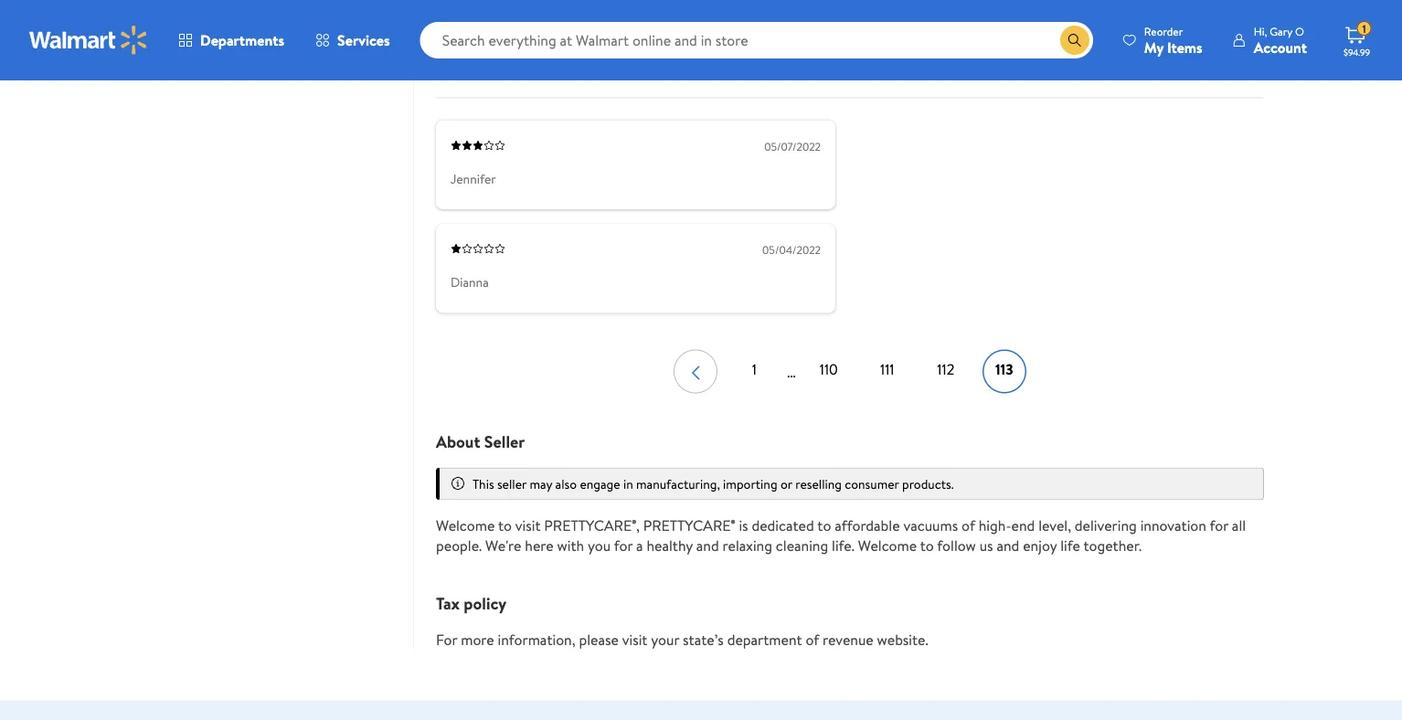 Task type: locate. For each thing, give the bounding box(es) containing it.
about seller
[[436, 430, 525, 453]]

1 horizontal spatial visit
[[622, 630, 648, 650]]

a
[[636, 535, 643, 556]]

for
[[1210, 515, 1229, 535], [614, 535, 633, 556]]

of left revenue
[[806, 630, 819, 650]]

1 horizontal spatial welcome
[[858, 535, 917, 556]]

1 inside 1 link
[[752, 360, 757, 380]]

reorder my items
[[1144, 23, 1203, 57]]

and right us at right bottom
[[997, 535, 1020, 556]]

website.
[[877, 630, 928, 650]]

visit inside "welcome to visit prettycare®, prettycare® is dedicated to affordable vacuums of high-end level, delivering innovation for all people. we're here with you for a healthy and relaxing cleaning life. welcome to follow us and enjoy life together."
[[515, 515, 541, 535]]

relaxing
[[723, 535, 772, 556]]

also
[[555, 475, 577, 493]]

reviews
[[465, 56, 513, 76]]

walmart image
[[29, 26, 148, 55]]

1 horizontal spatial of
[[962, 515, 975, 535]]

$94.99
[[1344, 46, 1370, 58]]

of
[[962, 515, 975, 535], [806, 630, 819, 650]]

0 vertical spatial visit
[[515, 515, 541, 535]]

prettycare®,
[[544, 515, 640, 535]]

revenue
[[823, 630, 874, 650]]

o
[[1295, 23, 1304, 39]]

services button
[[300, 18, 406, 62]]

113
[[995, 360, 1013, 380]]

delivering
[[1075, 515, 1137, 535]]

please
[[579, 630, 619, 650]]

jennifer
[[451, 170, 496, 188]]

1 horizontal spatial to
[[818, 515, 831, 535]]

Search search field
[[420, 22, 1093, 59]]

1 vertical spatial visit
[[622, 630, 648, 650]]

welcome right "life."
[[858, 535, 917, 556]]

high-
[[979, 515, 1011, 535]]

may
[[530, 475, 552, 493]]

this seller may also engage in manufacturing, importing or reselling consumer products.
[[473, 475, 954, 493]]

to
[[498, 515, 512, 535], [818, 515, 831, 535], [920, 535, 934, 556]]

0 horizontal spatial 1
[[752, 360, 757, 380]]

this
[[473, 475, 494, 493]]

0 vertical spatial of
[[962, 515, 975, 535]]

for left all in the right of the page
[[1210, 515, 1229, 535]]

|
[[597, 57, 599, 74]]

sort
[[549, 57, 573, 74]]

and
[[696, 535, 719, 556], [997, 535, 1020, 556]]

1 left ...
[[752, 360, 757, 380]]

reorder
[[1144, 23, 1183, 39]]

1 vertical spatial 1
[[752, 360, 757, 380]]

visit left your
[[622, 630, 648, 650]]

to left "life."
[[818, 515, 831, 535]]

all
[[1232, 515, 1246, 535]]

is
[[739, 515, 748, 535]]

departments
[[200, 30, 284, 50]]

1 link
[[732, 350, 776, 394]]

tax
[[436, 592, 460, 615]]

of left "high-" on the right
[[962, 515, 975, 535]]

healthy
[[647, 535, 693, 556]]

here
[[525, 535, 554, 556]]

to left follow
[[920, 535, 934, 556]]

1 up $94.99
[[1362, 21, 1366, 36]]

reselling
[[795, 475, 842, 493]]

consumer
[[845, 475, 899, 493]]

to left here
[[498, 515, 512, 535]]

visit down may
[[515, 515, 541, 535]]

for left "a"
[[614, 535, 633, 556]]

0 horizontal spatial of
[[806, 630, 819, 650]]

0 horizontal spatial and
[[696, 535, 719, 556]]

or
[[781, 475, 792, 493]]

more
[[461, 630, 494, 650]]

visit
[[515, 515, 541, 535], [622, 630, 648, 650]]

1
[[1362, 21, 1366, 36], [752, 360, 757, 380]]

services
[[337, 30, 390, 50]]

110 link
[[807, 350, 851, 394]]

and right healthy
[[696, 535, 719, 556]]

1 horizontal spatial for
[[1210, 515, 1229, 535]]

110
[[820, 360, 838, 380]]

welcome
[[436, 515, 495, 535], [858, 535, 917, 556]]

1 horizontal spatial and
[[997, 535, 1020, 556]]

welcome down this
[[436, 515, 495, 535]]

enjoy
[[1023, 535, 1057, 556]]

level,
[[1038, 515, 1071, 535]]

affordable
[[835, 515, 900, 535]]

0 horizontal spatial welcome
[[436, 515, 495, 535]]

0 horizontal spatial visit
[[515, 515, 541, 535]]

policy
[[464, 592, 507, 615]]

1 horizontal spatial 1
[[1362, 21, 1366, 36]]

with
[[557, 535, 584, 556]]

my
[[1144, 37, 1164, 57]]



Task type: describe. For each thing, give the bounding box(es) containing it.
importing
[[723, 475, 777, 493]]

previous page image
[[685, 358, 707, 387]]

your
[[651, 630, 679, 650]]

0 horizontal spatial to
[[498, 515, 512, 535]]

1 vertical spatial of
[[806, 630, 819, 650]]

manufacturing,
[[636, 475, 720, 493]]

Walmart Site-Wide search field
[[420, 22, 1093, 59]]

items
[[1167, 37, 1203, 57]]

...
[[787, 362, 796, 382]]

information,
[[498, 630, 575, 650]]

05/07/2022
[[764, 139, 821, 154]]

search icon image
[[1067, 33, 1082, 48]]

you
[[588, 535, 611, 556]]

for more information, please visit your state's department of revenue website.
[[436, 630, 928, 650]]

dianna
[[451, 274, 489, 291]]

innovation
[[1140, 515, 1206, 535]]

together.
[[1084, 535, 1142, 556]]

engage
[[580, 475, 620, 493]]

follow
[[937, 535, 976, 556]]

112
[[937, 360, 954, 380]]

vacuums
[[903, 515, 958, 535]]

1122
[[436, 56, 462, 76]]

prettycare®
[[643, 515, 735, 535]]

us
[[980, 535, 993, 556]]

111
[[880, 360, 894, 380]]

1 and from the left
[[696, 535, 719, 556]]

111 link
[[865, 350, 909, 394]]

1122 reviews
[[436, 56, 513, 76]]

05/04/2022
[[762, 243, 821, 258]]

of inside "welcome to visit prettycare®, prettycare® is dedicated to affordable vacuums of high-end level, delivering innovation for all people. we're here with you for a healthy and relaxing cleaning life. welcome to follow us and enjoy life together."
[[962, 515, 975, 535]]

gary
[[1270, 23, 1292, 39]]

state's
[[683, 630, 724, 650]]

welcome to visit prettycare®, prettycare® is dedicated to affordable vacuums of high-end level, delivering innovation for all people. we're here with you for a healthy and relaxing cleaning life. welcome to follow us and enjoy life together.
[[436, 515, 1246, 556]]

hi,
[[1254, 23, 1267, 39]]

in
[[623, 475, 633, 493]]

about
[[436, 430, 480, 453]]

products.
[[902, 475, 954, 493]]

0 horizontal spatial for
[[614, 535, 633, 556]]

end
[[1011, 515, 1035, 535]]

hi, gary o account
[[1254, 23, 1307, 57]]

for
[[436, 630, 457, 650]]

we're
[[485, 535, 521, 556]]

113 link
[[982, 350, 1026, 394]]

2 and from the left
[[997, 535, 1020, 556]]

0 vertical spatial 1
[[1362, 21, 1366, 36]]

by
[[576, 57, 590, 74]]

life
[[1060, 535, 1080, 556]]

account
[[1254, 37, 1307, 57]]

tax policy
[[436, 592, 507, 615]]

112 link
[[924, 350, 968, 394]]

life.
[[832, 535, 855, 556]]

dedicated
[[752, 515, 814, 535]]

departments button
[[163, 18, 300, 62]]

seller
[[497, 475, 527, 493]]

people.
[[436, 535, 482, 556]]

cleaning
[[776, 535, 828, 556]]

department
[[727, 630, 802, 650]]

seller
[[484, 430, 525, 453]]

2 horizontal spatial to
[[920, 535, 934, 556]]

sort by |
[[549, 57, 599, 74]]



Task type: vqa. For each thing, say whether or not it's contained in the screenshot.
with
yes



